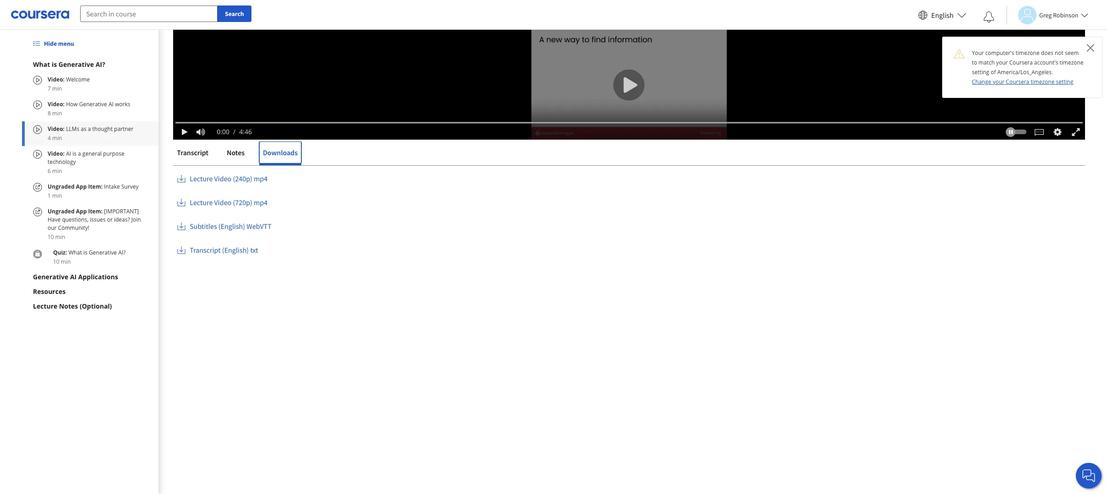 Task type: vqa. For each thing, say whether or not it's contained in the screenshot.
Macquarie University ICON
no



Task type: describe. For each thing, give the bounding box(es) containing it.
video for (240p)
[[214, 174, 231, 183]]

account's
[[1034, 59, 1058, 66]]

generative ai applications
[[33, 273, 118, 281]]

search
[[225, 10, 244, 18]]

0 vertical spatial your
[[996, 59, 1008, 66]]

✕
[[1086, 40, 1095, 55]]

note
[[1063, 126, 1078, 135]]

change your coursera timezone setting link
[[972, 78, 1073, 86]]

ai? inside quiz: what is generative ai? 10 min
[[118, 249, 126, 257]]

locked image
[[33, 250, 42, 259]]

subtitles
[[190, 222, 217, 231]]

a for general
[[78, 150, 81, 158]]

timezone mismatch warning modal dialog
[[942, 37, 1103, 98]]

1 vertical spatial coursera
[[1006, 78, 1029, 86]]

6
[[48, 167, 51, 175]]

4:46
[[239, 127, 252, 136]]

0 vertical spatial coursera
[[1009, 59, 1033, 66]]

video: how generative ai works 8 min
[[48, 100, 130, 117]]

0 vertical spatial timezone
[[1016, 49, 1040, 57]]

0:00 / 4:46
[[217, 127, 252, 136]]

survey
[[121, 183, 139, 191]]

app for ungraded app item: intake survey 1 min
[[76, 183, 87, 191]]

downloads
[[263, 148, 298, 157]]

1 horizontal spatial thought
[[227, 122, 271, 139]]

ai inside video: how generative ai works 8 min
[[109, 100, 114, 108]]

ungraded for ungraded app item: intake survey 1 min
[[48, 183, 75, 191]]

save
[[1047, 126, 1062, 135]]

1 horizontal spatial partner
[[274, 122, 315, 139]]

(720p)
[[233, 198, 252, 207]]

transcript button
[[173, 142, 212, 164]]

2 vertical spatial timezone
[[1031, 78, 1055, 86]]

min inside video: llms as a thought partner 4 min
[[52, 134, 62, 142]]

video: for 7 min
[[48, 76, 65, 83]]

warning image
[[954, 48, 965, 59]]

min right 6
[[52, 167, 62, 175]]

notes button
[[223, 142, 248, 164]]

7
[[48, 85, 51, 93]]

hide
[[44, 39, 57, 48]]

min inside video: how generative ai works 8 min
[[52, 109, 62, 117]]

your computer's timezone does not seem to match your coursera account's timezone setting of america/los_angeles. change your coursera timezone setting
[[972, 49, 1084, 86]]

resources button
[[33, 287, 148, 296]]

generative inside dropdown button
[[33, 273, 68, 281]]

applications
[[78, 273, 118, 281]]

greg robinson button
[[1006, 6, 1089, 24]]

0 vertical spatial 10
[[48, 233, 54, 241]]

ai inside ai is a general purpose technology
[[66, 150, 71, 158]]

what inside quiz: what is generative ai? 10 min
[[68, 249, 82, 257]]

lecture video (720p) mp4
[[190, 198, 268, 207]]

min inside the video: welcome 7 min
[[52, 85, 62, 93]]

what is generative ai?
[[33, 60, 105, 69]]

10 min
[[48, 233, 65, 241]]

computer's
[[985, 49, 1014, 57]]

does
[[1041, 49, 1053, 57]]

welcome
[[66, 76, 90, 83]]

min inside quiz: what is generative ai? 10 min
[[61, 258, 71, 266]]

your
[[972, 49, 984, 57]]

txt
[[250, 246, 258, 255]]

webvtt
[[247, 222, 271, 231]]

4 video: from the top
[[48, 150, 66, 158]]

(optional)
[[80, 302, 112, 311]]

min down the our on the top left of the page
[[55, 233, 65, 241]]

ai is a general purpose technology
[[48, 150, 124, 166]]

partner inside video: llms as a thought partner 4 min
[[114, 125, 133, 133]]

technology
[[48, 158, 76, 166]]

search button
[[218, 5, 251, 22]]

transcript (english) txt link
[[177, 246, 258, 257]]

llms inside video: llms as a thought partner 4 min
[[66, 125, 79, 133]]

video: welcome 7 min
[[48, 76, 90, 93]]

resources
[[33, 287, 66, 296]]

questions,
[[62, 216, 88, 224]]

hide menu
[[44, 39, 74, 48]]

ungraded app item:
[[48, 207, 104, 215]]

8
[[48, 109, 51, 117]]

issues
[[90, 216, 106, 224]]

save note
[[1047, 126, 1078, 135]]

quiz: what is generative ai? 10 min
[[53, 249, 126, 266]]

mp4 for lecture video (720p) mp4
[[254, 198, 268, 207]]

match
[[979, 59, 995, 66]]

menu
[[58, 39, 74, 48]]

0 minutes 0 seconds element
[[217, 127, 229, 136]]

save note button
[[1027, 120, 1085, 142]]

transcript for transcript
[[177, 148, 208, 157]]

6 min
[[48, 167, 62, 175]]

4
[[48, 134, 51, 142]]

is for ai
[[72, 150, 76, 158]]

llms as a thought partner
[[173, 122, 315, 139]]

generative ai applications button
[[33, 273, 148, 282]]

lecture video (720p) mp4 link
[[177, 198, 268, 209]]

generative inside quiz: what is generative ai? 10 min
[[89, 249, 117, 257]]

is inside quiz: what is generative ai? 10 min
[[83, 249, 87, 257]]

[important]
[[104, 207, 139, 215]]

item: for ungraded app item:
[[88, 207, 103, 215]]



Task type: locate. For each thing, give the bounding box(es) containing it.
subtitles (english) webvtt
[[190, 222, 271, 231]]

0 horizontal spatial a
[[78, 150, 81, 158]]

1 vertical spatial lecture
[[190, 198, 213, 207]]

transcript (english) txt
[[190, 246, 258, 255]]

your down computer's
[[996, 59, 1008, 66]]

0 vertical spatial app
[[76, 183, 87, 191]]

ungraded for ungraded app item:
[[48, 207, 75, 215]]

0 vertical spatial video
[[214, 174, 231, 183]]

video inside 'link'
[[214, 174, 231, 183]]

is
[[52, 60, 57, 69], [72, 150, 76, 158], [83, 249, 87, 257]]

play image
[[180, 128, 189, 135]]

0 horizontal spatial as
[[81, 125, 86, 133]]

downloads button
[[259, 142, 301, 164]]

1 vertical spatial your
[[993, 78, 1004, 86]]

2 item: from the top
[[88, 207, 103, 215]]

1 video: from the top
[[48, 76, 65, 83]]

ai up resources dropdown button
[[70, 273, 77, 281]]

1 horizontal spatial notes
[[227, 148, 245, 157]]

1 horizontal spatial a
[[88, 125, 91, 133]]

timezone down the seem
[[1060, 59, 1084, 66]]

0 horizontal spatial what
[[33, 60, 50, 69]]

setting down the account's
[[1056, 78, 1073, 86]]

1 vertical spatial is
[[72, 150, 76, 158]]

llms up transcript button
[[173, 122, 201, 139]]

2 video: from the top
[[48, 100, 65, 108]]

0 vertical spatial ai?
[[96, 60, 105, 69]]

✕ button
[[1086, 40, 1095, 55]]

1 horizontal spatial is
[[72, 150, 76, 158]]

lecture
[[190, 174, 213, 183], [190, 198, 213, 207], [33, 302, 57, 311]]

a down video: how generative ai works 8 min
[[88, 125, 91, 133]]

thought inside video: llms as a thought partner 4 min
[[92, 125, 113, 133]]

lecture notes (optional) button
[[33, 302, 148, 311]]

mp4 right (720p)
[[254, 198, 268, 207]]

not
[[1055, 49, 1064, 57]]

setting up change
[[972, 68, 989, 76]]

1 vertical spatial item:
[[88, 207, 103, 215]]

partner
[[274, 122, 315, 139], [114, 125, 133, 133]]

1 app from the top
[[76, 183, 87, 191]]

min right 7
[[52, 85, 62, 93]]

1 vertical spatial 10
[[53, 258, 59, 266]]

0 vertical spatial is
[[52, 60, 57, 69]]

2 mp4 from the top
[[254, 198, 268, 207]]

mp4 inside 'link'
[[254, 174, 268, 183]]

lecture notes (optional)
[[33, 302, 112, 311]]

2 horizontal spatial is
[[83, 249, 87, 257]]

video: up 4
[[48, 125, 65, 133]]

item: left intake
[[88, 183, 103, 191]]

app up questions,
[[76, 207, 87, 215]]

ungraded up 'have'
[[48, 207, 75, 215]]

ideas?
[[114, 216, 130, 224]]

4 minutes 46 seconds element
[[239, 127, 252, 136]]

0:00
[[217, 127, 229, 136]]

/
[[233, 127, 235, 136]]

partner down works
[[114, 125, 133, 133]]

have
[[48, 216, 61, 224]]

(english) for subtitles
[[218, 222, 245, 231]]

video: for 4 min
[[48, 125, 65, 133]]

0 vertical spatial item:
[[88, 183, 103, 191]]

timezone
[[1016, 49, 1040, 57], [1060, 59, 1084, 66], [1031, 78, 1055, 86]]

lecture down transcript button
[[190, 174, 213, 183]]

generative up resources
[[33, 273, 68, 281]]

1 vertical spatial what
[[68, 249, 82, 257]]

0 vertical spatial notes
[[227, 148, 245, 157]]

0 horizontal spatial llms
[[66, 125, 79, 133]]

10 inside quiz: what is generative ai? 10 min
[[53, 258, 59, 266]]

generative up applications
[[89, 249, 117, 257]]

item: for ungraded app item: intake survey 1 min
[[88, 183, 103, 191]]

english button
[[915, 0, 970, 30]]

transcript inside button
[[177, 148, 208, 157]]

lecture for lecture video (720p) mp4
[[190, 198, 213, 207]]

how
[[66, 100, 78, 108]]

min right 8
[[52, 109, 62, 117]]

ungraded app item: intake survey 1 min
[[48, 183, 139, 200]]

what right 'quiz:'
[[68, 249, 82, 257]]

video left '(240p)'
[[214, 174, 231, 183]]

video: up 7
[[48, 76, 65, 83]]

llms down how
[[66, 125, 79, 133]]

0 vertical spatial what
[[33, 60, 50, 69]]

1 video from the top
[[214, 174, 231, 183]]

generative up welcome
[[59, 60, 94, 69]]

what down hide
[[33, 60, 50, 69]]

transcript down subtitles at the top of page
[[190, 246, 221, 255]]

app inside "ungraded app item: intake survey 1 min"
[[76, 183, 87, 191]]

as left 0:00
[[204, 122, 216, 139]]

min
[[52, 85, 62, 93], [52, 109, 62, 117], [52, 134, 62, 142], [52, 167, 62, 175], [52, 192, 62, 200], [55, 233, 65, 241], [61, 258, 71, 266]]

1
[[48, 192, 51, 200]]

chat with us image
[[1081, 469, 1096, 483]]

is up generative ai applications dropdown button
[[83, 249, 87, 257]]

lecture inside dropdown button
[[33, 302, 57, 311]]

coursera
[[1009, 59, 1033, 66], [1006, 78, 1029, 86]]

our
[[48, 224, 57, 232]]

1 vertical spatial notes
[[59, 302, 78, 311]]

1 vertical spatial setting
[[1056, 78, 1073, 86]]

mp4 for lecture video (240p) mp4
[[254, 174, 268, 183]]

intake
[[104, 183, 120, 191]]

coursera image
[[11, 7, 69, 22]]

1 vertical spatial ai?
[[118, 249, 126, 257]]

1 vertical spatial (english)
[[222, 246, 249, 255]]

is for what
[[52, 60, 57, 69]]

video: inside video: llms as a thought partner 4 min
[[48, 125, 65, 133]]

10 down 'quiz:'
[[53, 258, 59, 266]]

0 horizontal spatial partner
[[114, 125, 133, 133]]

setting
[[972, 68, 989, 76], [1056, 78, 1073, 86]]

2 vertical spatial ai
[[70, 273, 77, 281]]

is up technology
[[72, 150, 76, 158]]

full screen image
[[1070, 127, 1082, 136]]

timezone up america/los_angeles.
[[1016, 49, 1040, 57]]

0 vertical spatial ungraded
[[48, 183, 75, 191]]

1 vertical spatial ungraded
[[48, 207, 75, 215]]

lecture down resources
[[33, 302, 57, 311]]

video
[[214, 174, 231, 183], [214, 198, 231, 207]]

0 vertical spatial (english)
[[218, 222, 245, 231]]

0 horizontal spatial setting
[[972, 68, 989, 76]]

works
[[115, 100, 130, 108]]

notes
[[227, 148, 245, 157], [59, 302, 78, 311]]

item: inside "ungraded app item: intake survey 1 min"
[[88, 183, 103, 191]]

llms
[[173, 122, 201, 139], [66, 125, 79, 133]]

change
[[972, 78, 991, 86]]

a inside ai is a general purpose technology
[[78, 150, 81, 158]]

show notifications image
[[983, 11, 994, 22]]

lecture inside 'link'
[[190, 174, 213, 183]]

mute image
[[195, 127, 207, 136]]

video: inside the video: welcome 7 min
[[48, 76, 65, 83]]

general
[[82, 150, 102, 158]]

0 horizontal spatial ai?
[[96, 60, 105, 69]]

1 ungraded from the top
[[48, 183, 75, 191]]

2 ungraded from the top
[[48, 207, 75, 215]]

10 down the our on the top left of the page
[[48, 233, 54, 241]]

1 mp4 from the top
[[254, 174, 268, 183]]

mp4
[[254, 174, 268, 183], [254, 198, 268, 207]]

3 video: from the top
[[48, 125, 65, 133]]

notes down resources
[[59, 302, 78, 311]]

video: up 8
[[48, 100, 65, 108]]

is down hide menu button
[[52, 60, 57, 69]]

is inside dropdown button
[[52, 60, 57, 69]]

transcript for transcript (english) txt
[[190, 246, 221, 255]]

0 horizontal spatial is
[[52, 60, 57, 69]]

transcript down play image
[[177, 148, 208, 157]]

item: up issues
[[88, 207, 103, 215]]

2 vertical spatial is
[[83, 249, 87, 257]]

as
[[204, 122, 216, 139], [81, 125, 86, 133]]

a
[[218, 122, 225, 139], [88, 125, 91, 133], [78, 150, 81, 158]]

join
[[131, 216, 141, 224]]

lecture video (240p) mp4
[[190, 174, 268, 183]]

or
[[107, 216, 113, 224]]

1 horizontal spatial what
[[68, 249, 82, 257]]

lecture for lecture notes (optional)
[[33, 302, 57, 311]]

timezone down the account's
[[1031, 78, 1055, 86]]

generative inside dropdown button
[[59, 60, 94, 69]]

ungraded up 1
[[48, 183, 75, 191]]

1 vertical spatial video
[[214, 198, 231, 207]]

min inside "ungraded app item: intake survey 1 min"
[[52, 192, 62, 200]]

video:
[[48, 76, 65, 83], [48, 100, 65, 108], [48, 125, 65, 133], [48, 150, 66, 158]]

(english)
[[218, 222, 245, 231], [222, 246, 249, 255]]

ungraded inside "ungraded app item: intake survey 1 min"
[[48, 183, 75, 191]]

min right 4
[[52, 134, 62, 142]]

ai
[[109, 100, 114, 108], [66, 150, 71, 158], [70, 273, 77, 281]]

a for thought
[[218, 122, 225, 139]]

video: up technology
[[48, 150, 66, 158]]

0 vertical spatial transcript
[[177, 148, 208, 157]]

1 item: from the top
[[88, 183, 103, 191]]

coursera down america/los_angeles.
[[1006, 78, 1029, 86]]

lecture for lecture video (240p) mp4
[[190, 174, 213, 183]]

your down of
[[993, 78, 1004, 86]]

0 vertical spatial mp4
[[254, 174, 268, 183]]

2 vertical spatial lecture
[[33, 302, 57, 311]]

1 horizontal spatial as
[[204, 122, 216, 139]]

what
[[33, 60, 50, 69], [68, 249, 82, 257]]

video: llms as a thought partner 4 min
[[48, 125, 133, 142]]

Search in course text field
[[80, 5, 218, 22]]

mp4 right '(240p)'
[[254, 174, 268, 183]]

2 app from the top
[[76, 207, 87, 215]]

your
[[996, 59, 1008, 66], [993, 78, 1004, 86]]

1 vertical spatial timezone
[[1060, 59, 1084, 66]]

1 horizontal spatial llms
[[173, 122, 201, 139]]

transcript
[[177, 148, 208, 157], [190, 246, 221, 255]]

app up ungraded app item:
[[76, 183, 87, 191]]

ai?
[[96, 60, 105, 69], [118, 249, 126, 257]]

1 vertical spatial mp4
[[254, 198, 268, 207]]

1 vertical spatial app
[[76, 207, 87, 215]]

lecture up subtitles at the top of page
[[190, 198, 213, 207]]

is inside ai is a general purpose technology
[[72, 150, 76, 158]]

(english) for transcript
[[222, 246, 249, 255]]

notes inside button
[[227, 148, 245, 157]]

generative inside video: how generative ai works 8 min
[[79, 100, 107, 108]]

as inside video: llms as a thought partner 4 min
[[81, 125, 86, 133]]

ai? inside dropdown button
[[96, 60, 105, 69]]

[important] have questions, issues or ideas? join our community!
[[48, 207, 141, 232]]

a inside video: llms as a thought partner 4 min
[[88, 125, 91, 133]]

seem
[[1065, 49, 1079, 57]]

community!
[[58, 224, 89, 232]]

related lecture content tabs tab list
[[173, 142, 1085, 165]]

0 horizontal spatial thought
[[92, 125, 113, 133]]

greg
[[1039, 11, 1052, 19]]

what inside dropdown button
[[33, 60, 50, 69]]

notes inside dropdown button
[[59, 302, 78, 311]]

ai up technology
[[66, 150, 71, 158]]

ungraded
[[48, 183, 75, 191], [48, 207, 75, 215]]

partner up downloads button
[[274, 122, 315, 139]]

10
[[48, 233, 54, 241], [53, 258, 59, 266]]

video for (720p)
[[214, 198, 231, 207]]

subtitles (english) webvtt link
[[177, 222, 271, 233]]

quiz:
[[53, 249, 67, 257]]

to
[[972, 59, 977, 66]]

a left general
[[78, 150, 81, 158]]

video: inside video: how generative ai works 8 min
[[48, 100, 65, 108]]

notes down 0:00 / 4:46
[[227, 148, 245, 157]]

thought
[[227, 122, 271, 139], [92, 125, 113, 133]]

app for ungraded app item:
[[76, 207, 87, 215]]

min right 1
[[52, 192, 62, 200]]

robinson
[[1053, 11, 1078, 19]]

0 horizontal spatial notes
[[59, 302, 78, 311]]

what is generative ai? button
[[33, 60, 148, 69]]

coursera up america/los_angeles.
[[1009, 59, 1033, 66]]

as down video: how generative ai works 8 min
[[81, 125, 86, 133]]

video: for 8 min
[[48, 100, 65, 108]]

2 horizontal spatial a
[[218, 122, 225, 139]]

1 vertical spatial ai
[[66, 150, 71, 158]]

generative right how
[[79, 100, 107, 108]]

0 vertical spatial lecture
[[190, 174, 213, 183]]

america/los_angeles.
[[997, 68, 1053, 76]]

ai inside generative ai applications dropdown button
[[70, 273, 77, 281]]

a left /
[[218, 122, 225, 139]]

generative
[[59, 60, 94, 69], [79, 100, 107, 108], [89, 249, 117, 257], [33, 273, 68, 281]]

1 horizontal spatial ai?
[[118, 249, 126, 257]]

1 vertical spatial transcript
[[190, 246, 221, 255]]

of
[[991, 68, 996, 76]]

2 video from the top
[[214, 198, 231, 207]]

1 horizontal spatial setting
[[1056, 78, 1073, 86]]

english
[[931, 10, 954, 19]]

ai left works
[[109, 100, 114, 108]]

video left (720p)
[[214, 198, 231, 207]]

0 vertical spatial ai
[[109, 100, 114, 108]]

lecture video (240p) mp4 link
[[177, 174, 268, 185]]

greg robinson
[[1039, 11, 1078, 19]]

hide menu button
[[29, 35, 78, 52]]

purpose
[[103, 150, 124, 158]]

(240p)
[[233, 174, 252, 183]]

(english) left txt
[[222, 246, 249, 255]]

min down 'quiz:'
[[61, 258, 71, 266]]

0 vertical spatial setting
[[972, 68, 989, 76]]

(english) down lecture video (720p) mp4
[[218, 222, 245, 231]]



